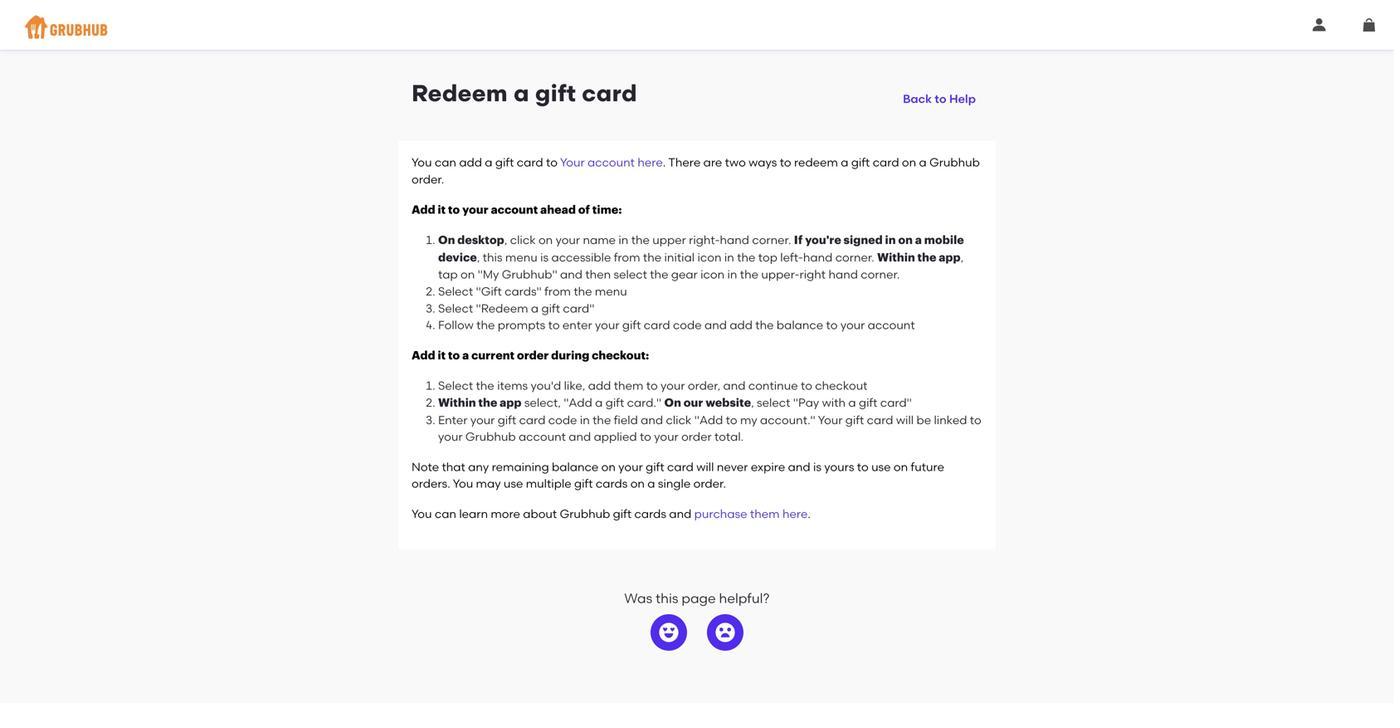 Task type: describe. For each thing, give the bounding box(es) containing it.
orders.
[[412, 477, 450, 491]]

more
[[491, 507, 520, 521]]

yours
[[825, 460, 854, 474]]

to right applied
[[640, 430, 651, 444]]

purchase them here link
[[694, 507, 808, 521]]

your inside the note that any remaining balance on your gift card will never expire and is yours to use on future orders. you may use multiple gift cards on a single order.
[[619, 460, 643, 474]]

ways
[[749, 155, 777, 170]]

card inside select "gift cards" from the menu select "redeem a gift card" follow the prompts to enter your gift card code and add the balance to your account
[[644, 318, 670, 332]]

add for add it to your account ahead of time:
[[412, 204, 435, 216]]

add for add it to a current order during checkout:
[[412, 350, 435, 361]]

within inside , this menu is accessible from the initial icon in the top left-hand corner. within the app
[[877, 252, 915, 263]]

left-
[[780, 250, 803, 264]]

back to help link
[[897, 79, 983, 109]]

code inside select the items you'd like, add them to your order, and continue to checkout within the app select, "add a gift card." on our website , select "pay with a gift card" enter your gift card code in the field and click "add to my account." your gift card will be linked to your grubhub account and applied to your order total.
[[548, 413, 577, 427]]

the down items
[[478, 397, 497, 409]]

you can add a gift card to your account here
[[412, 155, 663, 170]]

gift down the note that any remaining balance on your gift card will never expire and is yours to use on future orders. you may use multiple gift cards on a single order.
[[613, 507, 632, 521]]

you for add
[[412, 155, 432, 170]]

grubhub"
[[502, 267, 558, 282]]

to up the ahead
[[546, 155, 558, 170]]

, tap on "my grubhub" and then select the gear icon in the upper-right hand corner.
[[438, 250, 964, 282]]

you can learn more about grubhub gift cards and purchase them here .
[[412, 507, 811, 521]]

learn
[[459, 507, 488, 521]]

gift up the field
[[606, 396, 624, 410]]

0 vertical spatial icon
[[698, 250, 722, 264]]

prompts
[[498, 318, 546, 332]]

the down top
[[740, 267, 759, 282]]

expire
[[751, 460, 785, 474]]

order. inside . there are two ways to redeem a gift card on a grubhub order.
[[412, 172, 444, 186]]

a up applied
[[595, 396, 603, 410]]

can for add
[[435, 155, 456, 170]]

never
[[717, 460, 748, 474]]

future
[[911, 460, 945, 474]]

0 vertical spatial add
[[459, 155, 482, 170]]

continue
[[749, 379, 798, 393]]

the down upper-
[[756, 318, 774, 332]]

to left help
[[935, 92, 947, 106]]

1 vertical spatial hand
[[803, 250, 833, 264]]

there
[[668, 155, 701, 170]]

initial
[[664, 250, 695, 264]]

account inside select "gift cards" from the menu select "redeem a gift card" follow the prompts to enter your gift card code and add the balance to your account
[[868, 318, 915, 332]]

was this page helpful?
[[625, 590, 770, 606]]

you for learn
[[412, 507, 432, 521]]

the left gear on the top
[[650, 267, 669, 282]]

helpful?
[[719, 590, 770, 606]]

in left top
[[725, 250, 734, 264]]

of
[[578, 204, 590, 216]]

2 small image from the left
[[1363, 18, 1376, 32]]

accessible
[[552, 250, 611, 264]]

current
[[471, 350, 515, 361]]

the up applied
[[593, 413, 611, 427]]

gift up add it to your account ahead of time:
[[495, 155, 514, 170]]

card."
[[627, 396, 662, 410]]

will inside select the items you'd like, add them to your order, and continue to checkout within the app select, "add a gift card." on our website , select "pay with a gift card" enter your gift card code in the field and click "add to my account." your gift card will be linked to your grubhub account and applied to your order total.
[[896, 413, 914, 427]]

redeem
[[794, 155, 838, 170]]

time:
[[592, 204, 622, 216]]

your account here link
[[560, 155, 663, 170]]

, this menu is accessible from the initial icon in the top left-hand corner. within the app
[[477, 250, 961, 264]]

card down select,
[[519, 413, 546, 427]]

then
[[585, 267, 611, 282]]

single
[[658, 477, 691, 491]]

gift inside . there are two ways to redeem a gift card on a grubhub order.
[[851, 155, 870, 170]]

total.
[[715, 430, 744, 444]]

select for select "gift cards" from the menu select "redeem a gift card" follow the prompts to enter your gift card code and add the balance to your account
[[438, 284, 473, 298]]

follow
[[438, 318, 474, 332]]

"redeem
[[476, 301, 528, 315]]

grubhub inside . there are two ways to redeem a gift card on a grubhub order.
[[930, 155, 980, 170]]

you inside the note that any remaining balance on your gift card will never expire and is yours to use on future orders. you may use multiple gift cards on a single order.
[[453, 477, 473, 491]]

"my
[[478, 267, 499, 282]]

redeem a gift card
[[412, 79, 637, 107]]

card left the be
[[867, 413, 894, 427]]

1 vertical spatial corner.
[[836, 250, 875, 264]]

field
[[614, 413, 638, 427]]

card up add it to your account ahead of time:
[[517, 155, 543, 170]]

in right the name
[[619, 233, 629, 247]]

our
[[684, 397, 703, 409]]

redeem
[[412, 79, 508, 107]]

if
[[794, 235, 803, 246]]

0 vertical spatial corner.
[[752, 233, 791, 247]]

the inside , this menu is accessible from the initial icon in the top left-hand corner. within the app
[[918, 252, 937, 263]]

on down applied
[[602, 460, 616, 474]]

note
[[412, 460, 439, 474]]

card inside the note that any remaining balance on your gift card will never expire and is yours to use on future orders. you may use multiple gift cards on a single order.
[[667, 460, 694, 474]]

and down card."
[[641, 413, 663, 427]]

cards"
[[505, 284, 542, 298]]

about
[[523, 507, 557, 521]]

tap
[[438, 267, 458, 282]]

grubhub logo image
[[25, 10, 108, 44]]

on left single
[[631, 477, 645, 491]]

, inside , tap on "my grubhub" and then select the gear icon in the upper-right hand corner.
[[961, 250, 964, 264]]

card inside . there are two ways to redeem a gift card on a grubhub order.
[[873, 155, 899, 170]]

top
[[758, 250, 778, 264]]

items
[[497, 379, 528, 393]]

balance inside select "gift cards" from the menu select "redeem a gift card" follow the prompts to enter your gift card code and add the balance to your account
[[777, 318, 824, 332]]

this page was not helpful image
[[715, 622, 735, 642]]

to up "pay
[[801, 379, 813, 393]]

to up checkout
[[826, 318, 838, 332]]

0 vertical spatial here
[[638, 155, 663, 170]]

ahead
[[540, 204, 576, 216]]

gift down the with
[[846, 413, 864, 427]]

0 vertical spatial menu
[[505, 250, 538, 264]]

in inside select the items you'd like, add them to your order, and continue to checkout within the app select, "add a gift card." on our website , select "pay with a gift card" enter your gift card code in the field and click "add to my account." your gift card will be linked to your grubhub account and applied to your order total.
[[580, 413, 590, 427]]

on left future
[[894, 460, 908, 474]]

the down then
[[574, 284, 592, 298]]

and inside , tap on "my grubhub" and then select the gear icon in the upper-right hand corner.
[[560, 267, 583, 282]]

add it to your account ahead of time:
[[412, 204, 622, 216]]

select,
[[524, 396, 561, 410]]

the left items
[[476, 379, 494, 393]]

during
[[551, 350, 590, 361]]

in inside , tap on "my grubhub" and then select the gear icon in the upper-right hand corner.
[[728, 267, 737, 282]]

, down desktop in the left of the page
[[477, 250, 480, 264]]

to right linked
[[970, 413, 982, 427]]

. there are two ways to redeem a gift card on a grubhub order.
[[412, 155, 980, 186]]

cards inside the note that any remaining balance on your gift card will never expire and is yours to use on future orders. you may use multiple gift cards on a single order.
[[596, 477, 628, 491]]

select "gift cards" from the menu select "redeem a gift card" follow the prompts to enter your gift card code and add the balance to your account
[[438, 284, 915, 332]]

select inside , tap on "my grubhub" and then select the gear icon in the upper-right hand corner.
[[614, 267, 647, 282]]

click inside select the items you'd like, add them to your order, and continue to checkout within the app select, "add a gift card." on our website , select "pay with a gift card" enter your gift card code in the field and click "add to my account." your gift card will be linked to your grubhub account and applied to your order total.
[[666, 413, 692, 427]]

0 horizontal spatial order
[[517, 350, 549, 361]]

applied
[[594, 430, 637, 444]]

if you're signed in on a mobile device
[[438, 235, 964, 263]]

linked
[[934, 413, 967, 427]]

app inside , this menu is accessible from the initial icon in the top left-hand corner. within the app
[[939, 252, 961, 263]]

the left upper
[[631, 233, 650, 247]]

1 vertical spatial "add
[[695, 413, 723, 427]]

account."
[[760, 413, 816, 427]]

website
[[706, 397, 751, 409]]

on inside select the items you'd like, add them to your order, and continue to checkout within the app select, "add a gift card." on our website , select "pay with a gift card" enter your gift card code in the field and click "add to my account." your gift card will be linked to your grubhub account and applied to your order total.
[[664, 397, 681, 409]]

account inside select the items you'd like, add them to your order, and continue to checkout within the app select, "add a gift card." on our website , select "pay with a gift card" enter your gift card code in the field and click "add to my account." your gift card will be linked to your grubhub account and applied to your order total.
[[519, 430, 566, 444]]

desktop
[[458, 235, 504, 246]]

help
[[950, 92, 976, 106]]

on inside . there are two ways to redeem a gift card on a grubhub order.
[[902, 155, 917, 170]]

order,
[[688, 379, 721, 393]]

balance inside the note that any remaining balance on your gift card will never expire and is yours to use on future orders. you may use multiple gift cards on a single order.
[[552, 460, 599, 474]]

you'd
[[531, 379, 561, 393]]

back to help
[[903, 92, 976, 106]]

gift up checkout:
[[622, 318, 641, 332]]

a down back
[[919, 155, 927, 170]]

and inside select "gift cards" from the menu select "redeem a gift card" follow the prompts to enter your gift card code and add the balance to your account
[[705, 318, 727, 332]]

card" inside select "gift cards" from the menu select "redeem a gift card" follow the prompts to enter your gift card code and add the balance to your account
[[563, 301, 595, 315]]

to up desktop in the left of the page
[[448, 204, 460, 216]]

page
[[682, 590, 716, 606]]

gift up you can add a gift card to your account here on the left
[[535, 79, 576, 107]]

to left enter
[[548, 318, 560, 332]]

gift up single
[[646, 460, 665, 474]]

0 horizontal spatial your
[[560, 155, 585, 170]]

it for a
[[438, 350, 446, 361]]

like,
[[564, 379, 586, 393]]

a right redeem
[[514, 79, 529, 107]]

the down the "redeem
[[477, 318, 495, 332]]

within inside select the items you'd like, add them to your order, and continue to checkout within the app select, "add a gift card." on our website , select "pay with a gift card" enter your gift card code in the field and click "add to my account." your gift card will be linked to your grubhub account and applied to your order total.
[[438, 397, 476, 409]]

0 horizontal spatial use
[[504, 477, 523, 491]]

on inside the on desktop , click on your name in the upper right-hand corner.
[[438, 235, 455, 246]]

a inside the note that any remaining balance on your gift card will never expire and is yours to use on future orders. you may use multiple gift cards on a single order.
[[648, 477, 655, 491]]

0 horizontal spatial click
[[510, 233, 536, 247]]



Task type: vqa. For each thing, say whether or not it's contained in the screenshot.
linked
yes



Task type: locate. For each thing, give the bounding box(es) containing it.
on
[[438, 235, 455, 246], [664, 397, 681, 409]]

0 vertical spatial within
[[877, 252, 915, 263]]

. inside . there are two ways to redeem a gift card on a grubhub order.
[[663, 155, 666, 170]]

to inside . there are two ways to redeem a gift card on a grubhub order.
[[780, 155, 792, 170]]

1 horizontal spatial order
[[682, 430, 712, 444]]

1 vertical spatial code
[[548, 413, 577, 427]]

0 horizontal spatial grubhub
[[466, 430, 516, 444]]

within
[[877, 252, 915, 263], [438, 397, 476, 409]]

and down 'accessible'
[[560, 267, 583, 282]]

1 horizontal spatial balance
[[777, 318, 824, 332]]

and inside the note that any remaining balance on your gift card will never expire and is yours to use on future orders. you may use multiple gift cards on a single order.
[[788, 460, 811, 474]]

hand inside , tap on "my grubhub" and then select the gear icon in the upper-right hand corner.
[[829, 267, 858, 282]]

select up follow
[[438, 301, 473, 315]]

your up of
[[560, 155, 585, 170]]

2 select from the top
[[438, 301, 473, 315]]

2 vertical spatial corner.
[[861, 267, 900, 282]]

to
[[935, 92, 947, 106], [546, 155, 558, 170], [780, 155, 792, 170], [448, 204, 460, 216], [548, 318, 560, 332], [826, 318, 838, 332], [448, 350, 460, 361], [646, 379, 658, 393], [801, 379, 813, 393], [726, 413, 738, 427], [970, 413, 982, 427], [640, 430, 651, 444], [857, 460, 869, 474]]

this page was helpful image
[[659, 622, 679, 642]]

select the items you'd like, add them to your order, and continue to checkout within the app select, "add a gift card." on our website , select "pay with a gift card" enter your gift card code in the field and click "add to my account." your gift card will be linked to your grubhub account and applied to your order total.
[[438, 379, 982, 444]]

is left yours
[[813, 460, 822, 474]]

0 horizontal spatial select
[[614, 267, 647, 282]]

you're
[[805, 235, 842, 246]]

code inside select "gift cards" from the menu select "redeem a gift card" follow the prompts to enter your gift card code and add the balance to your account
[[673, 318, 702, 332]]

2 add from the top
[[412, 350, 435, 361]]

hand up , this menu is accessible from the initial icon in the top left-hand corner. within the app
[[720, 233, 750, 247]]

order left total.
[[682, 430, 712, 444]]

gear
[[671, 267, 698, 282]]

code down gear on the top
[[673, 318, 702, 332]]

upper
[[653, 233, 686, 247]]

2 can from the top
[[435, 507, 456, 521]]

1 vertical spatial order.
[[694, 477, 726, 491]]

and left applied
[[569, 430, 591, 444]]

1 vertical spatial select
[[757, 396, 791, 410]]

card up checkout:
[[644, 318, 670, 332]]

within down signed
[[877, 252, 915, 263]]

0 vertical spatial app
[[939, 252, 961, 263]]

1 horizontal spatial here
[[783, 507, 808, 521]]

to down follow
[[448, 350, 460, 361]]

right-
[[689, 233, 720, 247]]

1 vertical spatial menu
[[595, 284, 627, 298]]

the left top
[[737, 250, 756, 264]]

will left never
[[697, 460, 714, 474]]

2 vertical spatial add
[[588, 379, 611, 393]]

your
[[560, 155, 585, 170], [818, 413, 843, 427]]

1 vertical spatial icon
[[701, 267, 725, 282]]

3 select from the top
[[438, 379, 473, 393]]

0 vertical spatial click
[[510, 233, 536, 247]]

2 vertical spatial hand
[[829, 267, 858, 282]]

on inside if you're signed in on a mobile device
[[898, 235, 913, 246]]

within up enter
[[438, 397, 476, 409]]

, down add it to your account ahead of time:
[[504, 233, 507, 247]]

1 vertical spatial order
[[682, 430, 712, 444]]

it up device
[[438, 204, 446, 216]]

, up the my
[[751, 396, 754, 410]]

was
[[625, 590, 653, 606]]

mobile
[[924, 235, 964, 246]]

1 horizontal spatial select
[[757, 396, 791, 410]]

1 horizontal spatial click
[[666, 413, 692, 427]]

menu down then
[[595, 284, 627, 298]]

1 vertical spatial balance
[[552, 460, 599, 474]]

gift down the cards"
[[542, 301, 560, 315]]

1 horizontal spatial order.
[[694, 477, 726, 491]]

on down device
[[461, 267, 475, 282]]

to up total.
[[726, 413, 738, 427]]

0 vertical spatial on
[[438, 235, 455, 246]]

add up add it to your account ahead of time:
[[459, 155, 482, 170]]

that
[[442, 460, 466, 474]]

from
[[614, 250, 640, 264], [545, 284, 571, 298]]

gift right the 'redeem'
[[851, 155, 870, 170]]

and down single
[[669, 507, 692, 521]]

may
[[476, 477, 501, 491]]

1 vertical spatial you
[[453, 477, 473, 491]]

0 horizontal spatial this
[[483, 250, 503, 264]]

to up card."
[[646, 379, 658, 393]]

can for learn
[[435, 507, 456, 521]]

order down prompts at the top left of the page
[[517, 350, 549, 361]]

use down "remaining"
[[504, 477, 523, 491]]

select
[[438, 284, 473, 298], [438, 301, 473, 315], [438, 379, 473, 393]]

a up add it to your account ahead of time:
[[485, 155, 493, 170]]

1 horizontal spatial this
[[656, 590, 679, 606]]

, down mobile
[[961, 250, 964, 264]]

0 vertical spatial .
[[663, 155, 666, 170]]

a right the 'redeem'
[[841, 155, 849, 170]]

on up device
[[438, 235, 455, 246]]

my
[[740, 413, 758, 427]]

0 horizontal spatial small image
[[1313, 18, 1326, 32]]

1 vertical spatial will
[[697, 460, 714, 474]]

1 vertical spatial here
[[783, 507, 808, 521]]

this right "was"
[[656, 590, 679, 606]]

1 horizontal spatial cards
[[635, 507, 667, 521]]

click down our
[[666, 413, 692, 427]]

click down add it to your account ahead of time:
[[510, 233, 536, 247]]

code down select,
[[548, 413, 577, 427]]

a down the cards"
[[531, 301, 539, 315]]

2 horizontal spatial grubhub
[[930, 155, 980, 170]]

and right expire
[[788, 460, 811, 474]]

and down , tap on "my grubhub" and then select the gear icon in the upper-right hand corner.
[[705, 318, 727, 332]]

gift down items
[[498, 413, 516, 427]]

select inside select the items you'd like, add them to your order, and continue to checkout within the app select, "add a gift card." on our website , select "pay with a gift card" enter your gift card code in the field and click "add to my account." your gift card will be linked to your grubhub account and applied to your order total.
[[757, 396, 791, 410]]

1 horizontal spatial card"
[[881, 396, 912, 410]]

will
[[896, 413, 914, 427], [697, 460, 714, 474]]

1 horizontal spatial them
[[750, 507, 780, 521]]

is up grubhub"
[[540, 250, 549, 264]]

0 vertical spatial add
[[412, 204, 435, 216]]

any
[[468, 460, 489, 474]]

0 vertical spatial "add
[[564, 396, 592, 410]]

1 add from the top
[[412, 204, 435, 216]]

can
[[435, 155, 456, 170], [435, 507, 456, 521]]

card right the 'redeem'
[[873, 155, 899, 170]]

right
[[800, 267, 826, 282]]

gift right multiple at the left of page
[[574, 477, 593, 491]]

add
[[459, 155, 482, 170], [730, 318, 753, 332], [588, 379, 611, 393]]

this for ,
[[483, 250, 503, 264]]

on desktop , click on your name in the upper right-hand corner.
[[438, 233, 794, 247]]

0 vertical spatial cards
[[596, 477, 628, 491]]

0 vertical spatial is
[[540, 250, 549, 264]]

can left the learn
[[435, 507, 456, 521]]

0 vertical spatial order
[[517, 350, 549, 361]]

"pay
[[793, 396, 819, 410]]

0 vertical spatial code
[[673, 318, 702, 332]]

1 vertical spatial card"
[[881, 396, 912, 410]]

1 vertical spatial them
[[750, 507, 780, 521]]

balance down right
[[777, 318, 824, 332]]

on inside , tap on "my grubhub" and then select the gear icon in the upper-right hand corner.
[[461, 267, 475, 282]]

2 vertical spatial you
[[412, 507, 432, 521]]

2 vertical spatial select
[[438, 379, 473, 393]]

card up your account here link
[[582, 79, 637, 107]]

0 vertical spatial balance
[[777, 318, 824, 332]]

1 vertical spatial your
[[818, 413, 843, 427]]

1 select from the top
[[438, 284, 473, 298]]

"add
[[564, 396, 592, 410], [695, 413, 723, 427]]

enter
[[438, 413, 468, 427]]

signed
[[844, 235, 883, 246]]

select
[[614, 267, 647, 282], [757, 396, 791, 410]]

icon
[[698, 250, 722, 264], [701, 267, 725, 282]]

1 it from the top
[[438, 204, 446, 216]]

"add down our
[[695, 413, 723, 427]]

1 vertical spatial add
[[730, 318, 753, 332]]

1 horizontal spatial code
[[673, 318, 702, 332]]

app inside select the items you'd like, add them to your order, and continue to checkout within the app select, "add a gift card." on our website , select "pay with a gift card" enter your gift card code in the field and click "add to my account." your gift card will be linked to your grubhub account and applied to your order total.
[[500, 397, 522, 409]]

here
[[638, 155, 663, 170], [783, 507, 808, 521]]

a right the with
[[849, 396, 856, 410]]

1 horizontal spatial your
[[818, 413, 843, 427]]

card up single
[[667, 460, 694, 474]]

use right yours
[[872, 460, 891, 474]]

your down the with
[[818, 413, 843, 427]]

0 vertical spatial grubhub
[[930, 155, 980, 170]]

1 horizontal spatial add
[[588, 379, 611, 393]]

your inside select the items you'd like, add them to your order, and continue to checkout within the app select, "add a gift card." on our website , select "pay with a gift card" enter your gift card code in the field and click "add to my account." your gift card will be linked to your grubhub account and applied to your order total.
[[818, 413, 843, 427]]

add it to a current order during checkout:
[[412, 350, 649, 361]]

small image
[[1313, 18, 1326, 32], [1363, 18, 1376, 32]]

1 horizontal spatial use
[[872, 460, 891, 474]]

from inside select "gift cards" from the menu select "redeem a gift card" follow the prompts to enter your gift card code and add the balance to your account
[[545, 284, 571, 298]]

1 can from the top
[[435, 155, 456, 170]]

account
[[588, 155, 635, 170], [491, 204, 538, 216], [868, 318, 915, 332], [519, 430, 566, 444]]

1 horizontal spatial within
[[877, 252, 915, 263]]

device
[[438, 252, 477, 263]]

it down follow
[[438, 350, 446, 361]]

menu inside select "gift cards" from the menu select "redeem a gift card" follow the prompts to enter your gift card code and add the balance to your account
[[595, 284, 627, 298]]

0 vertical spatial order.
[[412, 172, 444, 186]]

cards
[[596, 477, 628, 491], [635, 507, 667, 521]]

0 vertical spatial them
[[614, 379, 644, 393]]

checkout:
[[592, 350, 649, 361]]

add right like,
[[588, 379, 611, 393]]

1 vertical spatial can
[[435, 507, 456, 521]]

0 horizontal spatial app
[[500, 397, 522, 409]]

1 vertical spatial add
[[412, 350, 435, 361]]

"gift
[[476, 284, 502, 298]]

corner. inside , tap on "my grubhub" and then select the gear icon in the upper-right hand corner.
[[861, 267, 900, 282]]

to inside the note that any remaining balance on your gift card will never expire and is yours to use on future orders. you may use multiple gift cards on a single order.
[[857, 460, 869, 474]]

a inside if you're signed in on a mobile device
[[915, 235, 922, 246]]

grubhub inside select the items you'd like, add them to your order, and continue to checkout within the app select, "add a gift card." on our website , select "pay with a gift card" enter your gift card code in the field and click "add to my account." your gift card will be linked to your grubhub account and applied to your order total.
[[466, 430, 516, 444]]

will inside the note that any remaining balance on your gift card will never expire and is yours to use on future orders. you may use multiple gift cards on a single order.
[[697, 460, 714, 474]]

be
[[917, 413, 931, 427]]

1 vertical spatial select
[[438, 301, 473, 315]]

order inside select the items you'd like, add them to your order, and continue to checkout within the app select, "add a gift card." on our website , select "pay with a gift card" enter your gift card code in the field and click "add to my account." your gift card will be linked to your grubhub account and applied to your order total.
[[682, 430, 712, 444]]

0 horizontal spatial order.
[[412, 172, 444, 186]]

hand right right
[[829, 267, 858, 282]]

"add down like,
[[564, 396, 592, 410]]

icon down right-
[[698, 250, 722, 264]]

you down that
[[453, 477, 473, 491]]

and
[[560, 267, 583, 282], [705, 318, 727, 332], [723, 379, 746, 393], [641, 413, 663, 427], [569, 430, 591, 444], [788, 460, 811, 474], [669, 507, 692, 521]]

1 vertical spatial cards
[[635, 507, 667, 521]]

select inside select the items you'd like, add them to your order, and continue to checkout within the app select, "add a gift card." on our website , select "pay with a gift card" enter your gift card code in the field and click "add to my account." your gift card will be linked to your grubhub account and applied to your order total.
[[438, 379, 473, 393]]

1 vertical spatial app
[[500, 397, 522, 409]]

0 vertical spatial this
[[483, 250, 503, 264]]

on down the ahead
[[539, 233, 553, 247]]

0 vertical spatial select
[[438, 284, 473, 298]]

select for select the items you'd like, add them to your order, and continue to checkout within the app select, "add a gift card." on our website , select "pay with a gift card" enter your gift card code in the field and click "add to my account." your gift card will be linked to your grubhub account and applied to your order total.
[[438, 379, 473, 393]]

it for your
[[438, 204, 446, 216]]

order.
[[412, 172, 444, 186], [694, 477, 726, 491]]

1 small image from the left
[[1313, 18, 1326, 32]]

here left the there
[[638, 155, 663, 170]]

1 vertical spatial is
[[813, 460, 822, 474]]

add
[[412, 204, 435, 216], [412, 350, 435, 361]]

1 horizontal spatial will
[[896, 413, 914, 427]]

1 vertical spatial it
[[438, 350, 446, 361]]

on down back
[[902, 155, 917, 170]]

in right signed
[[885, 235, 896, 246]]

0 horizontal spatial will
[[697, 460, 714, 474]]

name
[[583, 233, 616, 247]]

1 vertical spatial this
[[656, 590, 679, 606]]

in down like,
[[580, 413, 590, 427]]

click
[[510, 233, 536, 247], [666, 413, 692, 427]]

use
[[872, 460, 891, 474], [504, 477, 523, 491]]

with
[[822, 396, 846, 410]]

menu up grubhub"
[[505, 250, 538, 264]]

1 horizontal spatial "add
[[695, 413, 723, 427]]

1 vertical spatial use
[[504, 477, 523, 491]]

it
[[438, 204, 446, 216], [438, 350, 446, 361]]

grubhub up any
[[466, 430, 516, 444]]

0 horizontal spatial from
[[545, 284, 571, 298]]

1 vertical spatial on
[[664, 397, 681, 409]]

remaining
[[492, 460, 549, 474]]

select down the tap
[[438, 284, 473, 298]]

multiple
[[526, 477, 572, 491]]

to right ways
[[780, 155, 792, 170]]

, inside select the items you'd like, add them to your order, and continue to checkout within the app select, "add a gift card." on our website , select "pay with a gift card" enter your gift card code in the field and click "add to my account." your gift card will be linked to your grubhub account and applied to your order total.
[[751, 396, 754, 410]]

1 horizontal spatial on
[[664, 397, 681, 409]]

1 horizontal spatial small image
[[1363, 18, 1376, 32]]

this for was
[[656, 590, 679, 606]]

you down redeem
[[412, 155, 432, 170]]

your
[[462, 204, 489, 216], [556, 233, 580, 247], [595, 318, 620, 332], [841, 318, 865, 332], [661, 379, 685, 393], [470, 413, 495, 427], [438, 430, 463, 444], [654, 430, 679, 444], [619, 460, 643, 474]]

1 horizontal spatial menu
[[595, 284, 627, 298]]

app
[[939, 252, 961, 263], [500, 397, 522, 409]]

will left the be
[[896, 413, 914, 427]]

and up "website"
[[723, 379, 746, 393]]

0 horizontal spatial code
[[548, 413, 577, 427]]

card" inside select the items you'd like, add them to your order, and continue to checkout within the app select, "add a gift card." on our website , select "pay with a gift card" enter your gift card code in the field and click "add to my account." your gift card will be linked to your grubhub account and applied to your order total.
[[881, 396, 912, 410]]

the down upper
[[643, 250, 662, 264]]

add up continue at the right bottom
[[730, 318, 753, 332]]

cards up you can learn more about grubhub gift cards and purchase them here .
[[596, 477, 628, 491]]

2 it from the top
[[438, 350, 446, 361]]

upper-
[[761, 267, 800, 282]]

1 horizontal spatial grubhub
[[560, 507, 610, 521]]

you
[[412, 155, 432, 170], [453, 477, 473, 491], [412, 507, 432, 521]]

0 vertical spatial will
[[896, 413, 914, 427]]

are
[[704, 155, 722, 170]]

add inside select "gift cards" from the menu select "redeem a gift card" follow the prompts to enter your gift card code and add the balance to your account
[[730, 318, 753, 332]]

2 vertical spatial grubhub
[[560, 507, 610, 521]]

them
[[614, 379, 644, 393], [750, 507, 780, 521]]

card" right the with
[[881, 396, 912, 410]]

grubhub down help
[[930, 155, 980, 170]]

1 horizontal spatial from
[[614, 250, 640, 264]]

1 horizontal spatial .
[[808, 507, 811, 521]]

0 vertical spatial it
[[438, 204, 446, 216]]

them inside select the items you'd like, add them to your order, and continue to checkout within the app select, "add a gift card." on our website , select "pay with a gift card" enter your gift card code in the field and click "add to my account." your gift card will be linked to your grubhub account and applied to your order total.
[[614, 379, 644, 393]]

purchase
[[694, 507, 748, 521]]

a inside select "gift cards" from the menu select "redeem a gift card" follow the prompts to enter your gift card code and add the balance to your account
[[531, 301, 539, 315]]

0 horizontal spatial them
[[614, 379, 644, 393]]

a left current
[[462, 350, 469, 361]]

0 vertical spatial your
[[560, 155, 585, 170]]

select up enter
[[438, 379, 473, 393]]

in
[[619, 233, 629, 247], [885, 235, 896, 246], [725, 250, 734, 264], [728, 267, 737, 282], [580, 413, 590, 427]]

hand
[[720, 233, 750, 247], [803, 250, 833, 264], [829, 267, 858, 282]]

from down the on desktop , click on your name in the upper right-hand corner. on the top of the page
[[614, 250, 640, 264]]

on left mobile
[[898, 235, 913, 246]]

is inside the note that any remaining balance on your gift card will never expire and is yours to use on future orders. you may use multiple gift cards on a single order.
[[813, 460, 822, 474]]

card
[[582, 79, 637, 107], [517, 155, 543, 170], [873, 155, 899, 170], [644, 318, 670, 332], [519, 413, 546, 427], [867, 413, 894, 427], [667, 460, 694, 474]]

1 vertical spatial .
[[808, 507, 811, 521]]

app down items
[[500, 397, 522, 409]]

icon inside , tap on "my grubhub" and then select the gear icon in the upper-right hand corner.
[[701, 267, 725, 282]]

0 horizontal spatial add
[[459, 155, 482, 170]]

1 vertical spatial within
[[438, 397, 476, 409]]

add inside select the items you'd like, add them to your order, and continue to checkout within the app select, "add a gift card." on our website , select "pay with a gift card" enter your gift card code in the field and click "add to my account." your gift card will be linked to your grubhub account and applied to your order total.
[[588, 379, 611, 393]]

code
[[673, 318, 702, 332], [548, 413, 577, 427]]

1 horizontal spatial app
[[939, 252, 961, 263]]

select right then
[[614, 267, 647, 282]]

back
[[903, 92, 932, 106]]

0 vertical spatial hand
[[720, 233, 750, 247]]

enter
[[563, 318, 592, 332]]

note that any remaining balance on your gift card will never expire and is yours to use on future orders. you may use multiple gift cards on a single order.
[[412, 460, 945, 491]]

checkout
[[815, 379, 868, 393]]

1 vertical spatial from
[[545, 284, 571, 298]]

cards down single
[[635, 507, 667, 521]]

in inside if you're signed in on a mobile device
[[885, 235, 896, 246]]

0 horizontal spatial card"
[[563, 301, 595, 315]]

gift down checkout
[[859, 396, 878, 410]]

order. inside the note that any remaining balance on your gift card will never expire and is yours to use on future orders. you may use multiple gift cards on a single order.
[[694, 477, 726, 491]]

two
[[725, 155, 746, 170]]

0 horizontal spatial "add
[[564, 396, 592, 410]]



